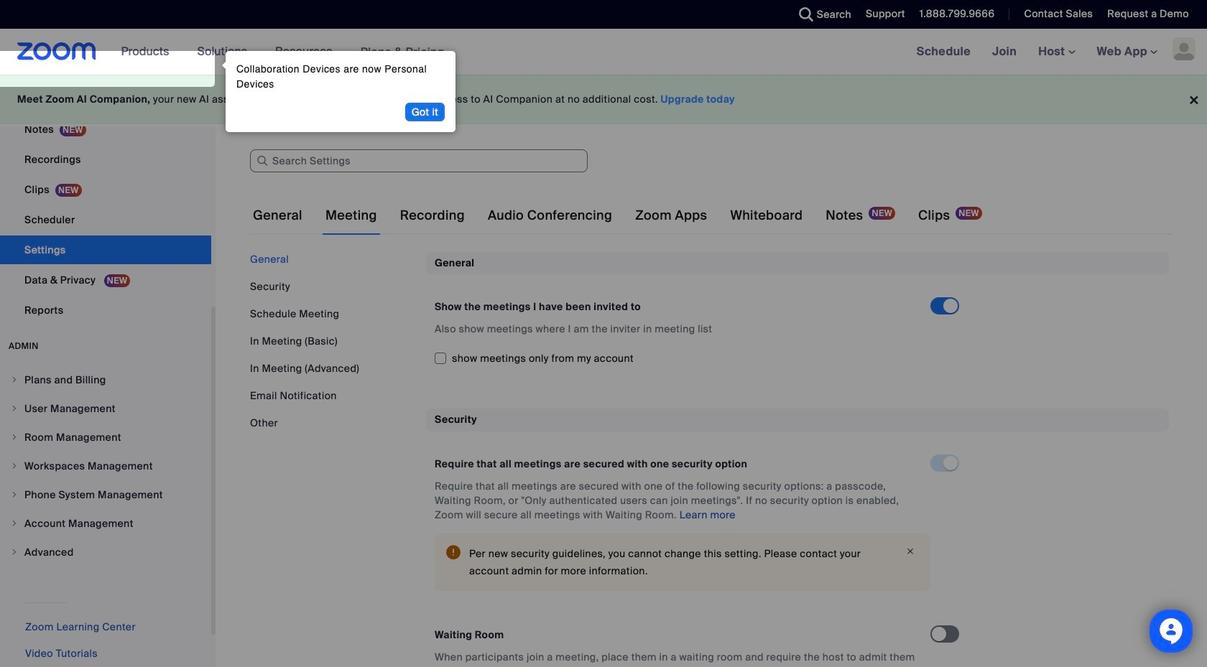 Task type: locate. For each thing, give the bounding box(es) containing it.
banner
[[0, 29, 1207, 75]]

footer
[[0, 75, 1207, 124]]

dialog
[[218, 51, 456, 132]]



Task type: describe. For each thing, give the bounding box(es) containing it.
product information navigation
[[110, 29, 456, 75]]

meetings navigation
[[906, 29, 1207, 75]]

chat with bot image
[[1158, 619, 1184, 648]]



Task type: vqa. For each thing, say whether or not it's contained in the screenshot.
dialog
yes



